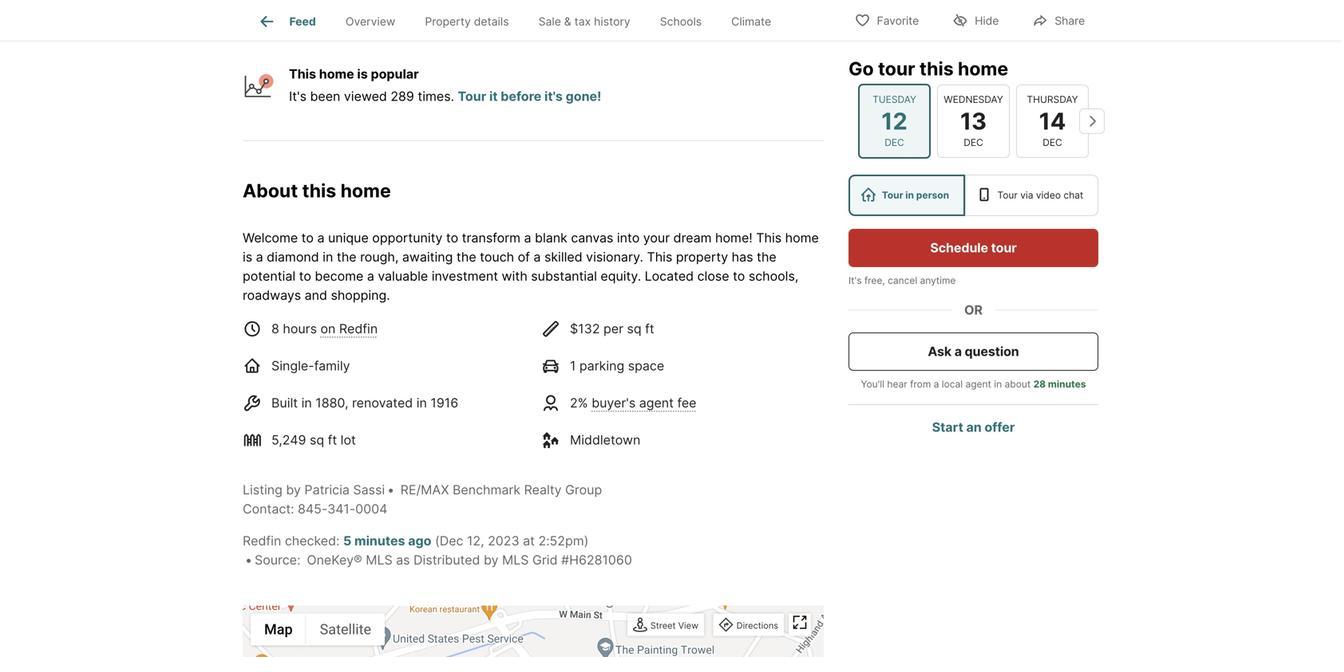 Task type: describe. For each thing, give the bounding box(es) containing it.
0 vertical spatial •
[[387, 482, 394, 498]]

pre-
[[344, 3, 367, 17]]

source:
[[255, 553, 300, 568]]

tour for go
[[878, 57, 915, 80]]

2%
[[570, 395, 588, 411]]

and
[[305, 288, 327, 303]]

overview
[[346, 15, 395, 28]]

benchmark
[[453, 482, 521, 498]]

a right of
[[534, 249, 541, 265]]

equity.
[[601, 268, 641, 284]]

roadways
[[243, 288, 301, 303]]

in inside welcome to a unique opportunity to transform a blank canvas into your dream home! this home is a diamond in the rough, awaiting the touch of a skilled visionary. this property has the potential to become a valuable investment with substantial equity. located close to schools, roadways and shopping.
[[323, 249, 333, 265]]

re/max
[[400, 482, 449, 498]]

2023
[[488, 533, 519, 549]]

single-
[[271, 358, 314, 374]]

0 vertical spatial this
[[920, 57, 954, 80]]

unique
[[328, 230, 369, 246]]

blank
[[535, 230, 567, 246]]

property
[[425, 15, 471, 28]]

contact: 845-341-0004
[[243, 502, 388, 517]]

thursday
[[1027, 94, 1078, 105]]

map button
[[251, 614, 306, 646]]

buyer's
[[592, 395, 636, 411]]

a inside button
[[955, 344, 962, 360]]

from
[[910, 379, 931, 390]]

#
[[561, 553, 569, 568]]

parking
[[579, 358, 624, 374]]

1 vertical spatial this
[[756, 230, 782, 246]]

1 the from the left
[[337, 249, 357, 265]]

minutes inside redfin checked: 5 minutes ago (dec 12, 2023 at 2:52pm) • source: onekey® mls as distributed by mls grid # h6281060
[[354, 533, 405, 549]]

hours
[[283, 321, 317, 337]]

climate tab
[[717, 2, 786, 41]]

dec for 12
[[885, 137, 904, 148]]

directions
[[737, 621, 778, 631]]

5,249 sq ft lot
[[271, 432, 356, 448]]

schedule tour
[[930, 240, 1017, 256]]

ago
[[408, 533, 431, 549]]

sale & tax history tab
[[524, 2, 645, 41]]

2:52pm)
[[538, 533, 589, 549]]

bath link
[[526, 1, 554, 17]]

bath
[[526, 1, 554, 17]]

located
[[645, 268, 694, 284]]

potential
[[243, 268, 295, 284]]

home up unique
[[341, 180, 391, 202]]

gone!
[[566, 89, 601, 104]]

2 the from the left
[[457, 249, 476, 265]]

details
[[474, 15, 509, 28]]

diamond
[[267, 249, 319, 265]]

$132 per sq ft
[[570, 321, 654, 337]]

property details tab
[[410, 2, 524, 41]]

directions button
[[715, 616, 782, 637]]

start an offer link
[[932, 420, 1015, 435]]

about
[[243, 180, 298, 202]]

person
[[916, 190, 949, 201]]

dec for 14
[[1043, 137, 1062, 148]]

to up awaiting
[[446, 230, 458, 246]]

skilled
[[544, 249, 582, 265]]

go tour this home
[[849, 57, 1008, 80]]

thursday 14 dec
[[1027, 94, 1078, 148]]

times.
[[418, 89, 454, 104]]

shopping.
[[331, 288, 390, 303]]

home!
[[715, 230, 753, 246]]

checked:
[[285, 533, 340, 549]]

anytime
[[920, 275, 956, 287]]

12,
[[467, 533, 484, 549]]

local
[[942, 379, 963, 390]]

investment
[[432, 268, 498, 284]]

street view button
[[629, 616, 702, 637]]

this home is popular it's been viewed 289 times. tour it before it's gone!
[[289, 66, 601, 104]]

favorite button
[[841, 4, 933, 36]]

a down rough,
[[367, 268, 374, 284]]

1880,
[[316, 395, 348, 411]]

1 horizontal spatial this
[[647, 249, 672, 265]]

0 horizontal spatial agent
[[639, 395, 674, 411]]

in right 'built'
[[301, 395, 312, 411]]

2% buyer's agent fee
[[570, 395, 697, 411]]

it's inside the this home is popular it's been viewed 289 times. tour it before it's gone!
[[289, 89, 307, 104]]

history
[[594, 15, 630, 28]]

5,249
[[271, 432, 306, 448]]

schedule
[[930, 240, 988, 256]]

h6281060
[[569, 553, 632, 568]]

substantial
[[531, 268, 597, 284]]

a right from
[[934, 379, 939, 390]]

tour in person option
[[849, 175, 965, 216]]

a up potential
[[256, 249, 263, 265]]

as
[[396, 553, 410, 568]]

built in 1880, renovated in 1916
[[271, 395, 458, 411]]

tour inside the this home is popular it's been viewed 289 times. tour it before it's gone!
[[458, 89, 486, 104]]

valuable
[[378, 268, 428, 284]]

by inside redfin checked: 5 minutes ago (dec 12, 2023 at 2:52pm) • source: onekey® mls as distributed by mls grid # h6281060
[[484, 553, 499, 568]]

1916
[[431, 395, 458, 411]]

14
[[1039, 107, 1066, 135]]

opportunity
[[372, 230, 443, 246]]

to up diamond
[[301, 230, 314, 246]]

property details
[[425, 15, 509, 28]]

wednesday 13 dec
[[944, 94, 1003, 148]]

of
[[518, 249, 530, 265]]

you'll
[[861, 379, 885, 390]]

is inside the this home is popular it's been viewed 289 times. tour it before it's gone!
[[357, 66, 368, 82]]

or
[[964, 303, 983, 318]]

you'll hear from a local agent in about 28 minutes
[[861, 379, 1086, 390]]

1 parking space
[[570, 358, 664, 374]]

dream
[[673, 230, 712, 246]]

to up and
[[299, 268, 311, 284]]

2 mls from the left
[[502, 553, 529, 568]]

0 horizontal spatial by
[[286, 482, 301, 498]]

3 the from the left
[[757, 249, 777, 265]]

0 vertical spatial ft
[[645, 321, 654, 337]]

street view
[[650, 621, 698, 631]]

home inside the this home is popular it's been viewed 289 times. tour it before it's gone!
[[319, 66, 354, 82]]

into
[[617, 230, 640, 246]]

ask
[[928, 344, 952, 360]]

13
[[960, 107, 987, 135]]



Task type: vqa. For each thing, say whether or not it's contained in the screenshot.
the bottommost Jun
no



Task type: locate. For each thing, give the bounding box(es) containing it.
free,
[[864, 275, 885, 287]]

sq
[[595, 2, 611, 17]]

on redfin link
[[320, 321, 378, 337]]

lot
[[341, 432, 356, 448]]

1 horizontal spatial is
[[357, 66, 368, 82]]

distributed
[[414, 553, 480, 568]]

canvas
[[571, 230, 613, 246]]

this down "your"
[[647, 249, 672, 265]]

1 horizontal spatial •
[[387, 482, 394, 498]]

in up become
[[323, 249, 333, 265]]

2 dec from the left
[[964, 137, 983, 148]]

0 horizontal spatial is
[[243, 249, 252, 265]]

visionary.
[[586, 249, 643, 265]]

this right 'about'
[[302, 180, 336, 202]]

1 vertical spatial redfin
[[243, 533, 281, 549]]

1 horizontal spatial minutes
[[1048, 379, 1086, 390]]

0 vertical spatial sq
[[627, 321, 642, 337]]

redfin up source:
[[243, 533, 281, 549]]

an
[[966, 420, 982, 435]]

in left the "person"
[[905, 190, 914, 201]]

property
[[676, 249, 728, 265]]

mls
[[366, 553, 392, 568], [502, 553, 529, 568]]

2 horizontal spatial this
[[756, 230, 782, 246]]

group
[[565, 482, 602, 498]]

0 vertical spatial this
[[289, 66, 316, 82]]

1 vertical spatial by
[[484, 553, 499, 568]]

realty
[[524, 482, 562, 498]]

schools,
[[749, 268, 799, 284]]

341-
[[327, 502, 355, 517]]

sq right per
[[627, 321, 642, 337]]

1 horizontal spatial ft
[[645, 321, 654, 337]]

dec inside thursday 14 dec
[[1043, 137, 1062, 148]]

map
[[264, 622, 293, 638]]

tour for tour via video chat
[[997, 190, 1018, 201]]

tour left it
[[458, 89, 486, 104]]

ft right per
[[645, 321, 654, 337]]

tour left the "person"
[[882, 190, 903, 201]]

28
[[1033, 379, 1046, 390]]

view
[[678, 621, 698, 631]]

dec inside wednesday 13 dec
[[964, 137, 983, 148]]

0 horizontal spatial •
[[245, 553, 252, 568]]

sale & tax history
[[538, 15, 630, 28]]

1 horizontal spatial this
[[920, 57, 954, 80]]

dec inside tuesday 12 dec
[[885, 137, 904, 148]]

redfin inside redfin checked: 5 minutes ago (dec 12, 2023 at 2:52pm) • source: onekey® mls as distributed by mls grid # h6281060
[[243, 533, 281, 549]]

1 horizontal spatial by
[[484, 553, 499, 568]]

1 horizontal spatial it's
[[849, 275, 862, 287]]

welcome
[[243, 230, 298, 246]]

•
[[387, 482, 394, 498], [245, 553, 252, 568]]

1 vertical spatial it's
[[849, 275, 862, 287]]

1 vertical spatial is
[[243, 249, 252, 265]]

in left 1916
[[416, 395, 427, 411]]

it's
[[544, 89, 563, 104]]

8
[[271, 321, 279, 337]]

dec down the 13
[[964, 137, 983, 148]]

ft
[[615, 2, 627, 17]]

hear
[[887, 379, 907, 390]]

0 horizontal spatial it's
[[289, 89, 307, 104]]

3 dec from the left
[[1043, 137, 1062, 148]]

schools
[[660, 15, 702, 28]]

a right ask
[[955, 344, 962, 360]]

• left source:
[[245, 553, 252, 568]]

by up "845-"
[[286, 482, 301, 498]]

0 vertical spatial is
[[357, 66, 368, 82]]

tour for schedule
[[991, 240, 1017, 256]]

street
[[650, 621, 676, 631]]

1 horizontal spatial sq
[[627, 321, 642, 337]]

0 horizontal spatial the
[[337, 249, 357, 265]]

before
[[501, 89, 541, 104]]

per
[[603, 321, 623, 337]]

1 horizontal spatial mls
[[502, 553, 529, 568]]

go
[[849, 57, 874, 80]]

close
[[697, 268, 729, 284]]

this
[[920, 57, 954, 80], [302, 180, 336, 202]]

in
[[905, 190, 914, 201], [323, 249, 333, 265], [994, 379, 1002, 390], [301, 395, 312, 411], [416, 395, 427, 411]]

tour right schedule
[[991, 240, 1017, 256]]

1 vertical spatial •
[[245, 553, 252, 568]]

home up wednesday
[[958, 57, 1008, 80]]

agent
[[965, 379, 991, 390], [639, 395, 674, 411]]

it
[[489, 89, 498, 104]]

overview tab
[[331, 2, 410, 41]]

1 horizontal spatial tour
[[882, 190, 903, 201]]

start an offer
[[932, 420, 1015, 435]]

schools tab
[[645, 2, 717, 41]]

tour inside tour via video chat option
[[997, 190, 1018, 201]]

1 horizontal spatial dec
[[964, 137, 983, 148]]

this right home!
[[756, 230, 782, 246]]

listing by patricia sassi • re/max benchmark realty group
[[243, 482, 602, 498]]

get
[[322, 3, 342, 17]]

&
[[564, 15, 571, 28]]

feed link
[[257, 12, 316, 31]]

0 vertical spatial by
[[286, 482, 301, 498]]

sassi
[[353, 482, 385, 498]]

0 vertical spatial redfin
[[339, 321, 378, 337]]

2 vertical spatial this
[[647, 249, 672, 265]]

1 vertical spatial sq
[[310, 432, 324, 448]]

1 dec from the left
[[885, 137, 904, 148]]

map region
[[55, 479, 873, 658]]

0 vertical spatial minutes
[[1048, 379, 1086, 390]]

wednesday
[[944, 94, 1003, 105]]

/mo
[[298, 3, 319, 17]]

home up been
[[319, 66, 354, 82]]

it's free, cancel anytime
[[849, 275, 956, 287]]

1
[[570, 358, 576, 374]]

2 horizontal spatial tour
[[997, 190, 1018, 201]]

buyer's agent fee link
[[592, 395, 697, 411]]

this up been
[[289, 66, 316, 82]]

0 horizontal spatial tour
[[458, 89, 486, 104]]

mls down the 2023
[[502, 553, 529, 568]]

this
[[289, 66, 316, 82], [756, 230, 782, 246], [647, 249, 672, 265]]

• right the sassi
[[387, 482, 394, 498]]

0 horizontal spatial this
[[289, 66, 316, 82]]

0 horizontal spatial dec
[[885, 137, 904, 148]]

tour for tour in person
[[882, 190, 903, 201]]

contact:
[[243, 502, 294, 517]]

a up of
[[524, 230, 531, 246]]

est. $1,150 /mo get pre-approved
[[243, 3, 419, 17]]

0 horizontal spatial sq
[[310, 432, 324, 448]]

tour left via
[[997, 190, 1018, 201]]

start
[[932, 420, 963, 435]]

tour inside tour in person option
[[882, 190, 903, 201]]

menu bar
[[251, 614, 385, 646]]

list box
[[849, 175, 1098, 216]]

in inside tour in person option
[[905, 190, 914, 201]]

tour inside button
[[991, 240, 1017, 256]]

1 vertical spatial this
[[302, 180, 336, 202]]

redfin right on on the left of page
[[339, 321, 378, 337]]

mls left "as"
[[366, 553, 392, 568]]

1 horizontal spatial redfin
[[339, 321, 378, 337]]

0 vertical spatial agent
[[965, 379, 991, 390]]

a left unique
[[317, 230, 324, 246]]

sale
[[538, 15, 561, 28]]

sq right "5,249"
[[310, 432, 324, 448]]

agent right local
[[965, 379, 991, 390]]

menu bar containing map
[[251, 614, 385, 646]]

1 horizontal spatial agent
[[965, 379, 991, 390]]

home inside welcome to a unique opportunity to transform a blank canvas into your dream home! this home is a diamond in the rough, awaiting the touch of a skilled visionary. this property has the potential to become a valuable investment with substantial equity. located close to schools, roadways and shopping.
[[785, 230, 819, 246]]

$1,150
[[265, 3, 298, 17]]

0 horizontal spatial tour
[[878, 57, 915, 80]]

this up wednesday
[[920, 57, 954, 80]]

dec down 12
[[885, 137, 904, 148]]

0004
[[355, 502, 388, 517]]

grid
[[532, 553, 558, 568]]

2 horizontal spatial dec
[[1043, 137, 1062, 148]]

minutes up "as"
[[354, 533, 405, 549]]

(dec
[[435, 533, 463, 549]]

is up viewed
[[357, 66, 368, 82]]

sq
[[627, 321, 642, 337], [310, 432, 324, 448]]

space
[[628, 358, 664, 374]]

it's left been
[[289, 89, 307, 104]]

0 vertical spatial tour
[[878, 57, 915, 80]]

by down the 2023
[[484, 553, 499, 568]]

home up schools,
[[785, 230, 819, 246]]

the up investment
[[457, 249, 476, 265]]

tab list containing feed
[[243, 0, 799, 41]]

listing
[[243, 482, 283, 498]]

with
[[502, 268, 528, 284]]

0 horizontal spatial minutes
[[354, 533, 405, 549]]

awaiting
[[402, 249, 453, 265]]

0 horizontal spatial ft
[[328, 432, 337, 448]]

0 horizontal spatial mls
[[366, 553, 392, 568]]

dec down 14
[[1043, 137, 1062, 148]]

1 horizontal spatial tour
[[991, 240, 1017, 256]]

to
[[301, 230, 314, 246], [446, 230, 458, 246], [299, 268, 311, 284], [733, 268, 745, 284]]

None button
[[858, 84, 931, 159], [937, 84, 1010, 158], [1016, 84, 1089, 158], [858, 84, 931, 159], [937, 84, 1010, 158], [1016, 84, 1089, 158]]

climate
[[731, 15, 771, 28]]

• inside redfin checked: 5 minutes ago (dec 12, 2023 at 2:52pm) • source: onekey® mls as distributed by mls grid # h6281060
[[245, 553, 252, 568]]

agent left fee
[[639, 395, 674, 411]]

1 mls from the left
[[366, 553, 392, 568]]

0 horizontal spatial this
[[302, 180, 336, 202]]

1 vertical spatial minutes
[[354, 533, 405, 549]]

0 vertical spatial it's
[[289, 89, 307, 104]]

dec for 13
[[964, 137, 983, 148]]

to down the has
[[733, 268, 745, 284]]

1 vertical spatial tour
[[991, 240, 1017, 256]]

minutes
[[1048, 379, 1086, 390], [354, 533, 405, 549]]

the down unique
[[337, 249, 357, 265]]

is
[[357, 66, 368, 82], [243, 249, 252, 265]]

chat
[[1064, 190, 1083, 201]]

this inside the this home is popular it's been viewed 289 times. tour it before it's gone!
[[289, 66, 316, 82]]

next image
[[1079, 108, 1105, 134]]

1 vertical spatial agent
[[639, 395, 674, 411]]

on
[[320, 321, 336, 337]]

tour up the 'tuesday'
[[878, 57, 915, 80]]

beds
[[457, 1, 488, 17]]

list box containing tour in person
[[849, 175, 1098, 216]]

it's left free,
[[849, 275, 862, 287]]

video
[[1036, 190, 1061, 201]]

in left about
[[994, 379, 1002, 390]]

1 vertical spatial ft
[[328, 432, 337, 448]]

minutes right 28
[[1048, 379, 1086, 390]]

single-family
[[271, 358, 350, 374]]

rough,
[[360, 249, 399, 265]]

about
[[1005, 379, 1031, 390]]

0 horizontal spatial redfin
[[243, 533, 281, 549]]

the
[[337, 249, 357, 265], [457, 249, 476, 265], [757, 249, 777, 265]]

tour via video chat option
[[965, 175, 1098, 216]]

the up schools,
[[757, 249, 777, 265]]

tab list
[[243, 0, 799, 41]]

5 minutes ago link
[[343, 533, 431, 549], [343, 533, 431, 549]]

2 horizontal spatial the
[[757, 249, 777, 265]]

is up potential
[[243, 249, 252, 265]]

is inside welcome to a unique opportunity to transform a blank canvas into your dream home! this home is a diamond in the rough, awaiting the touch of a skilled visionary. this property has the potential to become a valuable investment with substantial equity. located close to schools, roadways and shopping.
[[243, 249, 252, 265]]

ft left lot
[[328, 432, 337, 448]]

1 horizontal spatial the
[[457, 249, 476, 265]]

est.
[[243, 3, 262, 17]]



